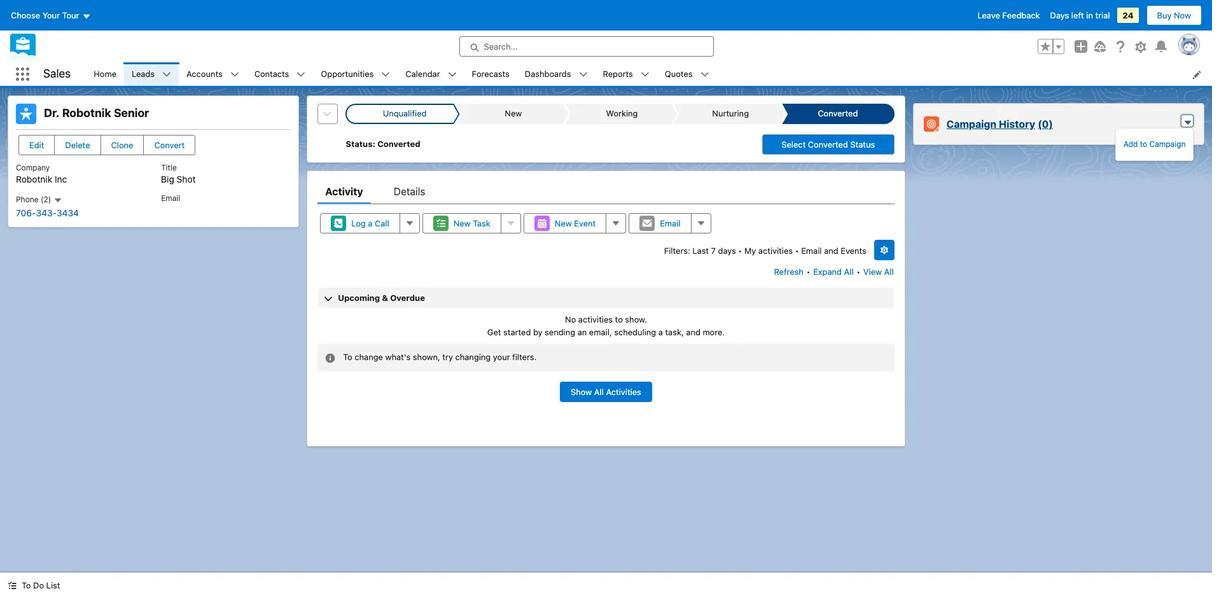 Task type: locate. For each thing, give the bounding box(es) containing it.
to left do at left bottom
[[22, 581, 31, 591]]

text default image right quotes
[[701, 70, 710, 79]]

to inside status
[[343, 352, 353, 362]]

0 vertical spatial and
[[825, 246, 839, 256]]

1 vertical spatial to
[[22, 581, 31, 591]]

text default image
[[162, 70, 171, 79], [230, 70, 239, 79], [297, 70, 306, 79], [382, 70, 390, 79]]

days
[[1051, 10, 1070, 20]]

activities up 'refresh'
[[759, 246, 793, 256]]

working link
[[571, 104, 671, 124]]

expand
[[814, 267, 842, 277]]

email button
[[629, 213, 692, 234]]

status : converted
[[346, 139, 421, 149]]

quotes
[[665, 69, 693, 79]]

to left change
[[343, 352, 353, 362]]

0 vertical spatial to
[[343, 352, 353, 362]]

new task
[[454, 218, 491, 229]]

activities inside no activities to show. get started by sending an email, scheduling a task, and more.
[[579, 315, 613, 325]]

opportunities list item
[[313, 62, 398, 86]]

senior
[[114, 106, 149, 120]]

text default image inside accounts list item
[[230, 70, 239, 79]]

a right log
[[368, 218, 373, 229]]

0 horizontal spatial to
[[22, 581, 31, 591]]

robotnik down company
[[16, 174, 52, 185]]

2 vertical spatial email
[[802, 246, 822, 256]]

1 vertical spatial and
[[687, 327, 701, 337]]

leads link
[[124, 62, 162, 86]]

and up expand all button
[[825, 246, 839, 256]]

status up the activity
[[346, 139, 373, 149]]

1 horizontal spatial activities
[[759, 246, 793, 256]]

path options list box
[[346, 104, 895, 124]]

text default image inside the "to change what's shown, try changing your filters." status
[[326, 353, 336, 363]]

text default image down search... button
[[579, 70, 588, 79]]

4 text default image from the left
[[382, 70, 390, 79]]

status down converted link
[[851, 139, 876, 150]]

text default image left change
[[326, 353, 336, 363]]

status
[[346, 139, 373, 149], [851, 139, 876, 150]]

&
[[382, 293, 388, 303]]

list
[[86, 62, 1213, 86]]

3 text default image from the left
[[297, 70, 306, 79]]

text default image inside leads list item
[[162, 70, 171, 79]]

status inside button
[[851, 139, 876, 150]]

new inside path options list box
[[505, 108, 522, 119]]

email
[[161, 194, 180, 203], [660, 218, 681, 229], [802, 246, 822, 256]]

text default image inside dashboards list item
[[579, 70, 588, 79]]

filters:
[[665, 246, 691, 256]]

1 horizontal spatial email
[[660, 218, 681, 229]]

email up filters:
[[660, 218, 681, 229]]

text default image left do at left bottom
[[8, 581, 17, 590]]

a left task,
[[659, 327, 663, 337]]

convert button
[[144, 135, 196, 155]]

a
[[368, 218, 373, 229], [659, 327, 663, 337]]

robotnik for company
[[16, 174, 52, 185]]

robotnik for dr.
[[62, 106, 111, 120]]

0 horizontal spatial activities
[[579, 315, 613, 325]]

details
[[394, 186, 426, 197]]

all right show
[[595, 387, 604, 397]]

new
[[505, 108, 522, 119], [454, 218, 471, 229], [555, 218, 572, 229]]

all right view
[[885, 267, 894, 277]]

accounts
[[187, 69, 223, 79]]

list
[[46, 581, 60, 591]]

lead image
[[16, 104, 36, 124]]

text default image right contacts
[[297, 70, 306, 79]]

log a call
[[352, 218, 389, 229]]

details link
[[394, 179, 426, 204]]

•
[[739, 246, 743, 256], [796, 246, 799, 256], [807, 267, 811, 277], [857, 267, 861, 277]]

converted right :
[[378, 139, 421, 149]]

0 horizontal spatial new
[[454, 218, 471, 229]]

text default image right the calendar
[[448, 70, 457, 79]]

inc
[[55, 174, 67, 185]]

1 vertical spatial a
[[659, 327, 663, 337]]

robotnik inside company robotnik inc
[[16, 174, 52, 185]]

and right task,
[[687, 327, 701, 337]]

1 horizontal spatial and
[[825, 246, 839, 256]]

2 text default image from the left
[[230, 70, 239, 79]]

contacts list item
[[247, 62, 313, 86]]

leads list item
[[124, 62, 179, 86]]

filters.
[[513, 352, 537, 362]]

changing
[[456, 352, 491, 362]]

:
[[373, 139, 376, 149]]

0 vertical spatial email
[[161, 194, 180, 203]]

converted down converted link
[[809, 139, 849, 150]]

forecasts
[[472, 69, 510, 79]]

1 horizontal spatial new
[[505, 108, 522, 119]]

forecasts link
[[465, 62, 518, 86]]

email down big at the left of the page
[[161, 194, 180, 203]]

1 horizontal spatial robotnik
[[62, 106, 111, 120]]

0 vertical spatial a
[[368, 218, 373, 229]]

group
[[1038, 39, 1065, 54]]

1 horizontal spatial a
[[659, 327, 663, 337]]

1 horizontal spatial all
[[845, 267, 854, 277]]

and
[[825, 246, 839, 256], [687, 327, 701, 337]]

and inside no activities to show. get started by sending an email, scheduling a task, and more.
[[687, 327, 701, 337]]

calendar list item
[[398, 62, 465, 86]]

days left in trial
[[1051, 10, 1111, 20]]

706-343-3434 link
[[16, 207, 79, 218]]

robotnik up delete
[[62, 106, 111, 120]]

task
[[473, 218, 491, 229]]

text default image right (2)
[[53, 196, 62, 205]]

now
[[1175, 10, 1192, 20]]

tab list
[[318, 179, 895, 204]]

1 vertical spatial robotnik
[[16, 174, 52, 185]]

0 horizontal spatial a
[[368, 218, 373, 229]]

email up expand on the right top of the page
[[802, 246, 822, 256]]

title big shot
[[161, 163, 196, 185]]

0 horizontal spatial robotnik
[[16, 174, 52, 185]]

text default image inside phone (2) dropdown button
[[53, 196, 62, 205]]

1 vertical spatial activities
[[579, 315, 613, 325]]

all right expand on the right top of the page
[[845, 267, 854, 277]]

1 horizontal spatial to
[[343, 352, 353, 362]]

0 horizontal spatial and
[[687, 327, 701, 337]]

by
[[533, 327, 543, 337]]

text default image inside calendar list item
[[448, 70, 457, 79]]

343-
[[36, 207, 57, 218]]

activity
[[326, 186, 363, 197]]

opportunities
[[321, 69, 374, 79]]

search... button
[[459, 36, 714, 57]]

to for to change what's shown, try changing your filters.
[[343, 352, 353, 362]]

text default image right accounts
[[230, 70, 239, 79]]

converted up select converted status at the right top
[[818, 108, 858, 119]]

new for new event
[[555, 218, 572, 229]]

text default image inside opportunities list item
[[382, 70, 390, 79]]

refresh button
[[774, 262, 805, 282]]

2 horizontal spatial new
[[555, 218, 572, 229]]

sales
[[43, 67, 71, 80]]

buy now button
[[1147, 5, 1203, 25]]

new down 'forecasts' 'link'
[[505, 108, 522, 119]]

0 vertical spatial activities
[[759, 246, 793, 256]]

text default image inside reports "list item"
[[641, 70, 650, 79]]

edit button
[[18, 135, 55, 155]]

1 horizontal spatial status
[[851, 139, 876, 150]]

text default image inside to do list button
[[8, 581, 17, 590]]

to inside button
[[22, 581, 31, 591]]

text default image right the reports
[[641, 70, 650, 79]]

706-
[[16, 207, 36, 218]]

text default image inside contacts list item
[[297, 70, 306, 79]]

1 vertical spatial email
[[660, 218, 681, 229]]

trial
[[1096, 10, 1111, 20]]

robotnik
[[62, 106, 111, 120], [16, 174, 52, 185]]

get
[[488, 327, 501, 337]]

text default image for leads
[[162, 70, 171, 79]]

leave feedback
[[978, 10, 1041, 20]]

tab list containing activity
[[318, 179, 895, 204]]

text default image
[[448, 70, 457, 79], [579, 70, 588, 79], [641, 70, 650, 79], [701, 70, 710, 79], [53, 196, 62, 205], [326, 353, 336, 363], [8, 581, 17, 590]]

text default image left calendar link
[[382, 70, 390, 79]]

new left event
[[555, 218, 572, 229]]

list containing home
[[86, 62, 1213, 86]]

choose your tour button
[[10, 5, 91, 25]]

choose your tour
[[11, 10, 79, 20]]

text default image right leads
[[162, 70, 171, 79]]

1 text default image from the left
[[162, 70, 171, 79]]

view all link
[[863, 262, 895, 282]]

• left view
[[857, 267, 861, 277]]

phone (2) button
[[16, 195, 62, 205]]

activities up the email,
[[579, 315, 613, 325]]

new for new
[[505, 108, 522, 119]]

to do list
[[22, 581, 60, 591]]

(0)
[[1039, 118, 1054, 130]]

activities
[[759, 246, 793, 256], [579, 315, 613, 325]]

0 vertical spatial robotnik
[[62, 106, 111, 120]]

new left task
[[454, 218, 471, 229]]

select converted status
[[782, 139, 876, 150]]

text default image for contacts
[[297, 70, 306, 79]]

to change what's shown, try changing your filters.
[[343, 352, 537, 362]]

converted
[[818, 108, 858, 119], [378, 139, 421, 149], [809, 139, 849, 150]]

scheduling
[[615, 327, 657, 337]]

contacts
[[254, 69, 289, 79]]

3434
[[57, 207, 79, 218]]

0 horizontal spatial all
[[595, 387, 604, 397]]



Task type: describe. For each thing, give the bounding box(es) containing it.
events
[[841, 246, 867, 256]]

email inside button
[[660, 218, 681, 229]]

all inside show all activities button
[[595, 387, 604, 397]]

no
[[565, 315, 576, 325]]

left
[[1072, 10, 1085, 20]]

in
[[1087, 10, 1094, 20]]

phone (2)
[[16, 195, 53, 204]]

• left my at the top of page
[[739, 246, 743, 256]]

dr. robotnik senior
[[44, 106, 149, 120]]

edit
[[29, 140, 44, 150]]

dr.
[[44, 106, 60, 120]]

feedback
[[1003, 10, 1041, 20]]

unqualified link
[[354, 105, 454, 123]]

show
[[571, 387, 592, 397]]

last
[[693, 246, 709, 256]]

quotes list item
[[658, 62, 717, 86]]

unqualified
[[383, 108, 427, 119]]

leave
[[978, 10, 1001, 20]]

your
[[42, 10, 60, 20]]

days
[[718, 246, 737, 256]]

choose
[[11, 10, 40, 20]]

overdue
[[390, 293, 425, 303]]

my
[[745, 246, 757, 256]]

sending
[[545, 327, 576, 337]]

converted inside path options list box
[[818, 108, 858, 119]]

event
[[574, 218, 596, 229]]

activities
[[606, 387, 642, 397]]

filters: last 7 days • my activities • email and events
[[665, 246, 867, 256]]

email,
[[589, 327, 612, 337]]

upcoming & overdue button
[[318, 288, 894, 308]]

quotes link
[[658, 62, 701, 86]]

delete button
[[54, 135, 101, 155]]

a inside no activities to show. get started by sending an email, scheduling a task, and more.
[[659, 327, 663, 337]]

converted inside button
[[809, 139, 849, 150]]

new task button
[[423, 213, 502, 234]]

dashboards list item
[[518, 62, 596, 86]]

2 horizontal spatial email
[[802, 246, 822, 256]]

nurturing link
[[680, 104, 780, 124]]

text default image for accounts
[[230, 70, 239, 79]]

refresh • expand all • view all
[[774, 267, 894, 277]]

an
[[578, 327, 587, 337]]

upcoming & overdue
[[338, 293, 425, 303]]

24
[[1123, 10, 1134, 20]]

select converted status button
[[763, 134, 895, 155]]

do
[[33, 581, 44, 591]]

home
[[94, 69, 117, 79]]

(2)
[[41, 195, 51, 204]]

• left expand on the right top of the page
[[807, 267, 811, 277]]

change
[[355, 352, 383, 362]]

what's
[[385, 352, 411, 362]]

new event
[[555, 218, 596, 229]]

convert
[[154, 140, 185, 150]]

leads
[[132, 69, 155, 79]]

expand all button
[[813, 262, 855, 282]]

contacts link
[[247, 62, 297, 86]]

call
[[375, 218, 389, 229]]

show.
[[625, 315, 647, 325]]

working
[[606, 108, 638, 119]]

view
[[864, 267, 882, 277]]

shot
[[177, 174, 196, 185]]

history
[[1000, 118, 1036, 130]]

text default image for opportunities
[[382, 70, 390, 79]]

more.
[[703, 327, 725, 337]]

buy now
[[1158, 10, 1192, 20]]

shown,
[[413, 352, 440, 362]]

show all activities button
[[560, 382, 653, 402]]

your
[[493, 352, 510, 362]]

converted link
[[788, 104, 889, 124]]

company
[[16, 163, 50, 173]]

task,
[[666, 327, 684, 337]]

reports list item
[[596, 62, 658, 86]]

dashboards
[[525, 69, 571, 79]]

0 horizontal spatial status
[[346, 139, 373, 149]]

text default image inside quotes list item
[[701, 70, 710, 79]]

to change what's shown, try changing your filters. status
[[318, 344, 895, 372]]

try
[[443, 352, 453, 362]]

big
[[161, 174, 174, 185]]

• up "refresh" button
[[796, 246, 799, 256]]

calendar
[[406, 69, 440, 79]]

7
[[712, 246, 716, 256]]

refresh
[[774, 267, 804, 277]]

to
[[615, 315, 623, 325]]

2 horizontal spatial all
[[885, 267, 894, 277]]

started
[[504, 327, 531, 337]]

to for to do list
[[22, 581, 31, 591]]

home link
[[86, 62, 124, 86]]

accounts link
[[179, 62, 230, 86]]

calendar link
[[398, 62, 448, 86]]

a inside button
[[368, 218, 373, 229]]

0 horizontal spatial email
[[161, 194, 180, 203]]

new link
[[462, 104, 563, 124]]

log
[[352, 218, 366, 229]]

opportunities link
[[313, 62, 382, 86]]

accounts list item
[[179, 62, 247, 86]]

upcoming
[[338, 293, 380, 303]]

new for new task
[[454, 218, 471, 229]]

reports link
[[596, 62, 641, 86]]

title
[[161, 163, 177, 173]]

buy
[[1158, 10, 1172, 20]]



Task type: vqa. For each thing, say whether or not it's contained in the screenshot.
Tara <tarashultz49@gmail.com> popup button
no



